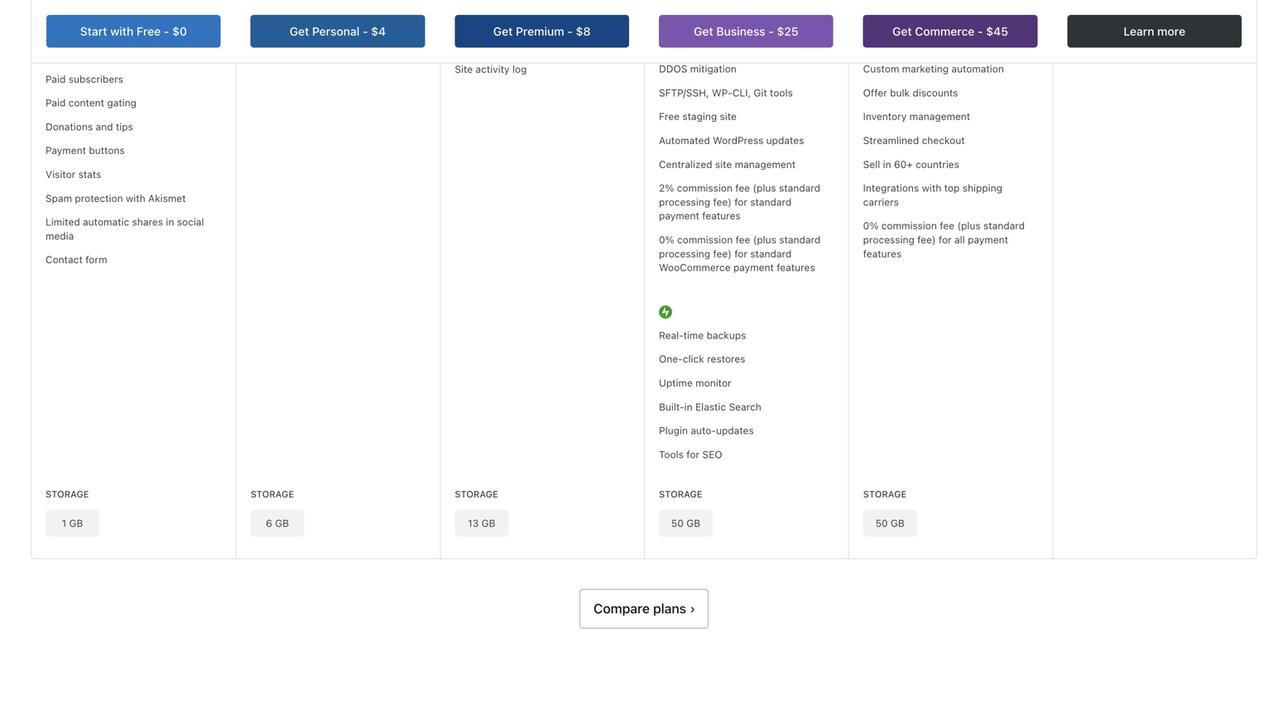 Task type: describe. For each thing, give the bounding box(es) containing it.
for for 0% commission fee (plus standard processing fee) for standard woocommerce payment features
[[735, 248, 748, 259]]

marketing
[[902, 63, 949, 75]]

for for 2% commission fee (plus standard processing fee) for standard payment features
[[735, 196, 748, 208]]

in left elastic in the bottom right of the page
[[684, 401, 693, 413]]

dynamic
[[863, 15, 904, 27]]

offer
[[863, 87, 887, 98]]

streamlined checkout
[[863, 135, 965, 146]]

get business - $25
[[694, 24, 799, 38]]

fee for 0% commission fee (plus standard processing fee) for all payment features
[[940, 220, 955, 232]]

50 gb for get business
[[671, 518, 701, 529]]

inventory
[[863, 111, 907, 122]]

60+
[[894, 158, 913, 170]]

git
[[754, 87, 767, 98]]

$8
[[576, 24, 591, 38]]

built-
[[659, 401, 684, 413]]

gb for get premium - $8
[[482, 518, 496, 529]]

integrations with top shipping carriers
[[863, 182, 1003, 208]]

shares for unlimited automatic shares in social media
[[551, 25, 582, 37]]

- for get premium - $8
[[567, 24, 573, 38]]

site
[[455, 63, 473, 75]]

streamlined
[[863, 135, 919, 146]]

- for get commerce - $45
[[978, 24, 983, 38]]

buttons
[[89, 145, 125, 156]]

paid content gating
[[46, 97, 137, 109]]

site activity log
[[455, 63, 527, 75]]

learn more
[[1124, 24, 1186, 38]]

videos
[[471, 2, 503, 13]]

get for get personal - $4
[[290, 24, 309, 38]]

0% for get business - $25
[[659, 234, 674, 245]]

start with free - $0
[[80, 24, 187, 38]]

1 vertical spatial free
[[659, 111, 680, 122]]

media for limited automatic shares in social media
[[46, 230, 74, 242]]

dynamic product upsells
[[863, 15, 979, 27]]

centralized site management
[[659, 158, 796, 170]]

stats
[[78, 168, 101, 180]]

get premium - $8
[[493, 24, 591, 38]]

commerce
[[915, 24, 975, 38]]

paid for paid content gating
[[46, 97, 66, 109]]

with left akismet at the left of page
[[126, 192, 145, 204]]

unlimited automatic shares in social media
[[455, 25, 623, 51]]

managed malware protection
[[659, 39, 795, 51]]

standard for 2% commission fee (plus standard processing fee) for standard payment features
[[779, 182, 820, 194]]

processing for 2% commission fee (plus standard processing fee) for standard payment features
[[659, 196, 710, 208]]

payment buttons
[[46, 145, 125, 156]]

tools for seo
[[659, 449, 722, 460]]

compare
[[594, 601, 650, 617]]

isolated
[[659, 15, 696, 27]]

automatic for limited
[[83, 216, 129, 228]]

tips
[[116, 121, 133, 132]]

offer bulk discounts
[[863, 87, 958, 98]]

countries
[[916, 158, 960, 170]]

tools
[[770, 87, 793, 98]]

storage for get business - $25
[[659, 489, 702, 500]]

updates for automated wordpress updates
[[766, 135, 804, 146]]

gb for get personal - $4
[[275, 518, 289, 529]]

gb for get commerce - $45
[[891, 518, 905, 529]]

referral
[[863, 39, 900, 51]]

standard for 0% commission fee (plus standard processing fee) for all payment features
[[984, 220, 1025, 232]]

limited
[[46, 216, 80, 228]]

and for tips
[[96, 121, 113, 132]]

plugin auto-updates
[[659, 425, 754, 436]]

uptime
[[659, 377, 693, 389]]

0% for get commerce - $45
[[863, 220, 879, 232]]

in right sell
[[883, 158, 891, 170]]

cli,
[[733, 87, 751, 98]]

$25
[[777, 24, 799, 38]]

plans
[[653, 601, 686, 617]]

storage for get premium - $8
[[455, 489, 498, 500]]

commission for 2% commission fee (plus standard processing fee) for standard payment features
[[677, 182, 733, 194]]

site for management
[[715, 158, 732, 170]]

payment
[[46, 145, 86, 156]]

managed
[[659, 39, 702, 51]]

processing for 0% commission fee (plus standard processing fee) for standard woocommerce payment features
[[659, 248, 710, 259]]

inventory management
[[863, 111, 970, 122]]

sftp/ssh,
[[659, 87, 709, 98]]

10%
[[46, 0, 66, 3]]

subscribers
[[68, 73, 123, 85]]

contact form
[[46, 254, 107, 266]]

business
[[716, 24, 766, 38]]

13
[[468, 518, 479, 529]]

form
[[85, 254, 107, 266]]

log
[[512, 63, 527, 75]]

gb for get business - $25
[[687, 518, 701, 529]]

akismet
[[148, 192, 186, 204]]

in inside unlimited automatic shares in social media
[[585, 25, 593, 37]]

mitigation
[[690, 63, 737, 75]]

visitor stats
[[46, 168, 101, 180]]

4k videos with videopress
[[455, 2, 580, 13]]

tools
[[659, 449, 684, 460]]

social for limited automatic shares in social media
[[177, 216, 204, 228]]

$4
[[371, 24, 386, 38]]

1 horizontal spatial management
[[910, 111, 970, 122]]

checkout
[[922, 135, 965, 146]]

1
[[62, 518, 66, 529]]

processing for 0% commission fee (plus standard processing fee) for all payment features
[[863, 234, 915, 245]]

50 for get business
[[671, 518, 684, 529]]

ddos mitigation
[[659, 63, 737, 75]]

limited automatic shares in social media
[[46, 216, 204, 242]]

isolated site infrastructure
[[659, 15, 782, 27]]

spam protection with akismet
[[46, 192, 186, 204]]

staging
[[682, 111, 717, 122]]

activity
[[476, 63, 510, 75]]

one-
[[659, 353, 683, 365]]

1 vertical spatial site
[[720, 111, 737, 122]]

videopress
[[528, 2, 580, 13]]

10% commission fee (plus standard processing fee) for payments
[[46, 0, 212, 17]]

visitor
[[46, 168, 76, 180]]

storage for start with free - $0
[[46, 489, 89, 500]]

with down 10% commission fee (plus standard processing fee) for payments
[[110, 24, 134, 38]]

top
[[944, 182, 960, 194]]

custom marketing automation
[[863, 63, 1004, 75]]

media for unlimited automatic shares in social media
[[455, 39, 483, 51]]

- for get business - $25
[[769, 24, 774, 38]]

social for unlimited automatic shares in social media
[[596, 25, 623, 37]]

sell
[[863, 158, 880, 170]]



Task type: locate. For each thing, give the bounding box(es) containing it.
(plus inside 0% commission fee (plus standard processing fee) for standard woocommerce payment features
[[753, 234, 777, 245]]

standard inside 0% commission fee (plus standard processing fee) for all payment features
[[984, 220, 1025, 232]]

1 50 from the left
[[671, 518, 684, 529]]

0% down carriers
[[863, 220, 879, 232]]

2 vertical spatial site
[[715, 158, 732, 170]]

4 - from the left
[[769, 24, 774, 38]]

0 horizontal spatial features
[[702, 210, 741, 222]]

payment right all at right top
[[968, 234, 1008, 245]]

auto-
[[691, 425, 716, 436]]

commission for 10% commission fee (plus standard processing fee) for payments
[[68, 0, 124, 3]]

0 vertical spatial automatic
[[502, 25, 549, 37]]

updates right wordpress
[[766, 135, 804, 146]]

standard inside 10% commission fee (plus standard processing fee) for payments
[[170, 0, 212, 3]]

(plus down centralized site management
[[753, 182, 776, 194]]

get commerce - $45
[[893, 24, 1008, 38]]

fee inside 0% commission fee (plus standard processing fee) for all payment features
[[940, 220, 955, 232]]

0 horizontal spatial updates
[[716, 425, 754, 436]]

(plus down 2% commission fee (plus standard processing fee) for standard payment features
[[753, 234, 777, 245]]

updates for plugin auto-updates
[[716, 425, 754, 436]]

1 vertical spatial automatic
[[83, 216, 129, 228]]

- left $0
[[164, 24, 169, 38]]

1 vertical spatial protection
[[75, 192, 123, 204]]

click
[[683, 353, 704, 365]]

social down akismet at the left of page
[[177, 216, 204, 228]]

automated wordpress updates
[[659, 135, 804, 146]]

fee for 10% commission fee (plus standard processing fee) for payments
[[127, 0, 142, 3]]

2 50 from the left
[[876, 518, 888, 529]]

shares down akismet at the left of page
[[132, 216, 163, 228]]

time
[[684, 329, 704, 341]]

updates down search
[[716, 425, 754, 436]]

for inside 0% commission fee (plus standard processing fee) for all payment features
[[939, 234, 952, 245]]

media down limited
[[46, 230, 74, 242]]

1 vertical spatial features
[[863, 248, 902, 259]]

2 gb from the left
[[275, 518, 289, 529]]

and down dynamic product upsells at the top right
[[903, 39, 920, 51]]

commission
[[68, 0, 124, 3], [677, 182, 733, 194], [881, 220, 937, 232], [677, 234, 733, 245]]

0 horizontal spatial automatic
[[83, 216, 129, 228]]

1 horizontal spatial 50
[[876, 518, 888, 529]]

site
[[699, 15, 716, 27], [720, 111, 737, 122], [715, 158, 732, 170]]

payment inside 0% commission fee (plus standard processing fee) for standard woocommerce payment features
[[734, 262, 774, 273]]

4 get from the left
[[893, 24, 912, 38]]

0 horizontal spatial protection
[[75, 192, 123, 204]]

free down payments
[[137, 24, 161, 38]]

media inside unlimited automatic shares in social media
[[455, 39, 483, 51]]

(plus up payments
[[144, 0, 168, 3]]

for for 0% commission fee (plus standard processing fee) for all payment features
[[939, 234, 952, 245]]

commission inside 0% commission fee (plus standard processing fee) for all payment features
[[881, 220, 937, 232]]

get up referral
[[893, 24, 912, 38]]

payment right woocommerce
[[734, 262, 774, 273]]

site down automated wordpress updates
[[715, 158, 732, 170]]

commission for 0% commission fee (plus standard processing fee) for all payment features
[[881, 220, 937, 232]]

1 vertical spatial paid
[[46, 97, 66, 109]]

backups
[[707, 329, 746, 341]]

for for 10% commission fee (plus standard processing fee) for payments
[[121, 5, 134, 17]]

3 get from the left
[[694, 24, 713, 38]]

4 storage from the left
[[659, 489, 702, 500]]

premium
[[516, 24, 564, 38]]

2 50 gb from the left
[[876, 518, 905, 529]]

get for get commerce - $45
[[893, 24, 912, 38]]

donations
[[46, 121, 93, 132]]

6
[[266, 518, 272, 529]]

5 gb from the left
[[891, 518, 905, 529]]

payment for 2% commission fee (plus standard processing fee) for standard payment features
[[659, 210, 700, 222]]

1 gb
[[62, 518, 83, 529]]

0 vertical spatial site
[[699, 15, 716, 27]]

restores
[[707, 353, 746, 365]]

0 vertical spatial free
[[137, 24, 161, 38]]

1 horizontal spatial social
[[596, 25, 623, 37]]

50 for get commerce
[[876, 518, 888, 529]]

features for 0%
[[863, 248, 902, 259]]

0 vertical spatial features
[[702, 210, 741, 222]]

wordpress
[[713, 135, 764, 146]]

2 vertical spatial payment
[[734, 262, 774, 273]]

(plus inside 2% commission fee (plus standard processing fee) for standard payment features
[[753, 182, 776, 194]]

for left all at right top
[[939, 234, 952, 245]]

contact
[[46, 254, 83, 266]]

0% inside 0% commission fee (plus standard processing fee) for all payment features
[[863, 220, 879, 232]]

commission inside 10% commission fee (plus standard processing fee) for payments
[[68, 0, 124, 3]]

unlimited
[[455, 25, 499, 37]]

fee) for 10% commission fee (plus standard processing fee) for payments
[[100, 5, 118, 17]]

0 horizontal spatial media
[[46, 230, 74, 242]]

discounts
[[913, 87, 958, 98]]

1 vertical spatial 0%
[[659, 234, 674, 245]]

sell in 60+ countries
[[863, 158, 960, 170]]

processing down carriers
[[863, 234, 915, 245]]

1 horizontal spatial protection
[[747, 39, 795, 51]]

(plus for 2% commission fee (plus standard processing fee) for standard payment features
[[753, 182, 776, 194]]

0 vertical spatial management
[[910, 111, 970, 122]]

0%
[[863, 220, 879, 232], [659, 234, 674, 245]]

compare plans
[[594, 601, 686, 617]]

4 gb from the left
[[687, 518, 701, 529]]

fee up payments
[[127, 0, 142, 3]]

- left $25 at the right top of the page
[[769, 24, 774, 38]]

2%
[[659, 182, 674, 194]]

0 horizontal spatial 0%
[[659, 234, 674, 245]]

get for get business - $25
[[694, 24, 713, 38]]

get up malware
[[694, 24, 713, 38]]

3 storage from the left
[[455, 489, 498, 500]]

fee inside 2% commission fee (plus standard processing fee) for standard payment features
[[735, 182, 750, 194]]

1 horizontal spatial 0%
[[863, 220, 879, 232]]

0 vertical spatial updates
[[766, 135, 804, 146]]

paid
[[46, 73, 66, 85], [46, 97, 66, 109]]

$45
[[986, 24, 1008, 38]]

commission down carriers
[[881, 220, 937, 232]]

processing inside 2% commission fee (plus standard processing fee) for standard payment features
[[659, 196, 710, 208]]

2% commission fee (plus standard processing fee) for standard payment features
[[659, 182, 820, 222]]

fee) for 0% commission fee (plus standard processing fee) for standard woocommerce payment features
[[713, 248, 732, 259]]

paid left subscribers at top
[[46, 73, 66, 85]]

2 get from the left
[[493, 24, 513, 38]]

shares inside the limited automatic shares in social media
[[132, 216, 163, 228]]

storage for get personal - $4
[[251, 489, 294, 500]]

- up programs
[[978, 24, 983, 38]]

fee) up start
[[100, 5, 118, 17]]

features
[[702, 210, 741, 222], [863, 248, 902, 259], [777, 262, 815, 273]]

infrastructure
[[719, 15, 782, 27]]

learn
[[1124, 24, 1155, 38]]

1 50 gb from the left
[[671, 518, 701, 529]]

in right premium
[[585, 25, 593, 37]]

payment for 0% commission fee (plus standard processing fee) for all payment features
[[968, 234, 1008, 245]]

free
[[137, 24, 161, 38], [659, 111, 680, 122]]

2 horizontal spatial features
[[863, 248, 902, 259]]

free down sftp/ssh,
[[659, 111, 680, 122]]

0 horizontal spatial and
[[96, 121, 113, 132]]

upsells
[[946, 15, 979, 27]]

for
[[121, 5, 134, 17], [735, 196, 748, 208], [939, 234, 952, 245], [735, 248, 748, 259], [687, 449, 700, 460]]

site up malware
[[699, 15, 716, 27]]

for left the seo
[[687, 449, 700, 460]]

uptime monitor
[[659, 377, 732, 389]]

personal
[[312, 24, 360, 38]]

(plus for 0% commission fee (plus standard processing fee) for standard woocommerce payment features
[[753, 234, 777, 245]]

for up start with free - $0
[[121, 5, 134, 17]]

0 vertical spatial media
[[455, 39, 483, 51]]

standard for 10% commission fee (plus standard processing fee) for payments
[[170, 0, 212, 3]]

monitor
[[696, 377, 732, 389]]

commission inside 0% commission fee (plus standard processing fee) for standard woocommerce payment features
[[677, 234, 733, 245]]

3 gb from the left
[[482, 518, 496, 529]]

1 paid from the top
[[46, 73, 66, 85]]

0 vertical spatial paid
[[46, 73, 66, 85]]

1 horizontal spatial free
[[659, 111, 680, 122]]

protection
[[747, 39, 795, 51], [75, 192, 123, 204]]

free staging site
[[659, 111, 737, 122]]

0 horizontal spatial social
[[177, 216, 204, 228]]

1 storage from the left
[[46, 489, 89, 500]]

automatic inside the limited automatic shares in social media
[[83, 216, 129, 228]]

5 - from the left
[[978, 24, 983, 38]]

50 gb for get commerce
[[876, 518, 905, 529]]

0 horizontal spatial free
[[137, 24, 161, 38]]

automatic down the 4k videos with videopress
[[502, 25, 549, 37]]

features inside 0% commission fee (plus standard processing fee) for all payment features
[[863, 248, 902, 259]]

commission for 0% commission fee (plus standard processing fee) for standard woocommerce payment features
[[677, 234, 733, 245]]

1 get from the left
[[290, 24, 309, 38]]

0 vertical spatial shares
[[551, 25, 582, 37]]

and for loyalty
[[903, 39, 920, 51]]

commission down centralized
[[677, 182, 733, 194]]

1 horizontal spatial updates
[[766, 135, 804, 146]]

automated
[[659, 135, 710, 146]]

1 horizontal spatial media
[[455, 39, 483, 51]]

paid subscribers
[[46, 73, 123, 85]]

fee) inside 10% commission fee (plus standard processing fee) for payments
[[100, 5, 118, 17]]

site down sftp/ssh, wp-cli, git tools
[[720, 111, 737, 122]]

media inside the limited automatic shares in social media
[[46, 230, 74, 242]]

one-click restores
[[659, 353, 746, 365]]

programs
[[956, 39, 1001, 51]]

0 horizontal spatial payment
[[659, 210, 700, 222]]

processing inside 0% commission fee (plus standard processing fee) for all payment features
[[863, 234, 915, 245]]

1 vertical spatial management
[[735, 158, 796, 170]]

processing inside 10% commission fee (plus standard processing fee) for payments
[[46, 5, 97, 17]]

0 horizontal spatial 50 gb
[[671, 518, 701, 529]]

standard for 0% commission fee (plus standard processing fee) for standard woocommerce payment features
[[779, 234, 821, 245]]

fee down 2% commission fee (plus standard processing fee) for standard payment features
[[736, 234, 750, 245]]

0 horizontal spatial 50
[[671, 518, 684, 529]]

in inside the limited automatic shares in social media
[[166, 216, 174, 228]]

2 horizontal spatial payment
[[968, 234, 1008, 245]]

with left top on the top of the page
[[922, 182, 942, 194]]

fee) up woocommerce
[[713, 248, 732, 259]]

fee) for 0% commission fee (plus standard processing fee) for all payment features
[[917, 234, 936, 245]]

fee) inside 0% commission fee (plus standard processing fee) for standard woocommerce payment features
[[713, 248, 732, 259]]

fee) inside 2% commission fee (plus standard processing fee) for standard payment features
[[713, 196, 732, 208]]

gb
[[69, 518, 83, 529], [275, 518, 289, 529], [482, 518, 496, 529], [687, 518, 701, 529], [891, 518, 905, 529]]

fee for 2% commission fee (plus standard processing fee) for standard payment features
[[735, 182, 750, 194]]

fee) inside 0% commission fee (plus standard processing fee) for all payment features
[[917, 234, 936, 245]]

media down unlimited
[[455, 39, 483, 51]]

2 paid from the top
[[46, 97, 66, 109]]

$0
[[172, 24, 187, 38]]

shares down videopress
[[551, 25, 582, 37]]

wp-
[[712, 87, 733, 98]]

fee down centralized site management
[[735, 182, 750, 194]]

fee) down centralized site management
[[713, 196, 732, 208]]

start
[[80, 24, 107, 38]]

gb for start with free - $0
[[69, 518, 83, 529]]

0% commission fee (plus standard processing fee) for standard woocommerce payment features
[[659, 234, 821, 273]]

0 horizontal spatial management
[[735, 158, 796, 170]]

0 vertical spatial social
[[596, 25, 623, 37]]

features inside 0% commission fee (plus standard processing fee) for standard woocommerce payment features
[[777, 262, 815, 273]]

storage for get commerce - $45
[[863, 489, 907, 500]]

standard
[[170, 0, 212, 3], [779, 182, 820, 194], [750, 196, 792, 208], [984, 220, 1025, 232], [779, 234, 821, 245], [750, 248, 792, 259]]

1 vertical spatial and
[[96, 121, 113, 132]]

0% inside 0% commission fee (plus standard processing fee) for standard woocommerce payment features
[[659, 234, 674, 245]]

woocommerce
[[659, 262, 731, 273]]

2 - from the left
[[363, 24, 368, 38]]

3 - from the left
[[567, 24, 573, 38]]

social inside unlimited automatic shares in social media
[[596, 25, 623, 37]]

get left "personal"
[[290, 24, 309, 38]]

processing inside 0% commission fee (plus standard processing fee) for standard woocommerce payment features
[[659, 248, 710, 259]]

protection down $25 at the right top of the page
[[747, 39, 795, 51]]

- left $4 at the top of the page
[[363, 24, 368, 38]]

(plus
[[144, 0, 168, 3], [753, 182, 776, 194], [957, 220, 981, 232], [753, 234, 777, 245]]

in down akismet at the left of page
[[166, 216, 174, 228]]

search
[[729, 401, 761, 413]]

2 storage from the left
[[251, 489, 294, 500]]

1 - from the left
[[164, 24, 169, 38]]

processing for 10% commission fee (plus standard processing fee) for payments
[[46, 5, 97, 17]]

for down centralized site management
[[735, 196, 748, 208]]

payment down 2%
[[659, 210, 700, 222]]

fee
[[127, 0, 142, 3], [735, 182, 750, 194], [940, 220, 955, 232], [736, 234, 750, 245]]

1 horizontal spatial automatic
[[502, 25, 549, 37]]

commission up start
[[68, 0, 124, 3]]

automatic inside unlimited automatic shares in social media
[[502, 25, 549, 37]]

management up checkout
[[910, 111, 970, 122]]

5 storage from the left
[[863, 489, 907, 500]]

0 vertical spatial 0%
[[863, 220, 879, 232]]

1 horizontal spatial payment
[[734, 262, 774, 273]]

1 horizontal spatial features
[[777, 262, 815, 273]]

product
[[907, 15, 943, 27]]

payments
[[137, 5, 182, 17]]

6 gb
[[266, 518, 289, 529]]

(plus inside 0% commission fee (plus standard processing fee) for all payment features
[[957, 220, 981, 232]]

2 vertical spatial features
[[777, 262, 815, 273]]

management down wordpress
[[735, 158, 796, 170]]

fee inside 0% commission fee (plus standard processing fee) for standard woocommerce payment features
[[736, 234, 750, 245]]

shares inside unlimited automatic shares in social media
[[551, 25, 582, 37]]

automatic down spam protection with akismet
[[83, 216, 129, 228]]

1 gb from the left
[[69, 518, 83, 529]]

for inside 10% commission fee (plus standard processing fee) for payments
[[121, 5, 134, 17]]

shares for limited automatic shares in social media
[[132, 216, 163, 228]]

get down the 4k videos with videopress
[[493, 24, 513, 38]]

features inside 2% commission fee (plus standard processing fee) for standard payment features
[[702, 210, 741, 222]]

0 vertical spatial and
[[903, 39, 920, 51]]

social right $8
[[596, 25, 623, 37]]

shares
[[551, 25, 582, 37], [132, 216, 163, 228]]

all
[[955, 234, 965, 245]]

automatic for unlimited
[[502, 25, 549, 37]]

and left 'tips'
[[96, 121, 113, 132]]

site for infrastructure
[[699, 15, 716, 27]]

1 vertical spatial payment
[[968, 234, 1008, 245]]

1 vertical spatial updates
[[716, 425, 754, 436]]

media
[[455, 39, 483, 51], [46, 230, 74, 242]]

for down 2% commission fee (plus standard processing fee) for standard payment features
[[735, 248, 748, 259]]

1 horizontal spatial and
[[903, 39, 920, 51]]

payment inside 2% commission fee (plus standard processing fee) for standard payment features
[[659, 210, 700, 222]]

payment inside 0% commission fee (plus standard processing fee) for all payment features
[[968, 234, 1008, 245]]

4k
[[455, 2, 468, 13]]

paid up donations
[[46, 97, 66, 109]]

1 vertical spatial social
[[177, 216, 204, 228]]

integrations
[[863, 182, 919, 194]]

1 horizontal spatial shares
[[551, 25, 582, 37]]

get personal - $4
[[290, 24, 386, 38]]

paid for paid subscribers
[[46, 73, 66, 85]]

(plus for 0% commission fee (plus standard processing fee) for all payment features
[[957, 220, 981, 232]]

fee for 0% commission fee (plus standard processing fee) for standard woocommerce payment features
[[736, 234, 750, 245]]

ddos
[[659, 63, 687, 75]]

for inside 2% commission fee (plus standard processing fee) for standard payment features
[[735, 196, 748, 208]]

learn more link
[[1067, 15, 1242, 48]]

(plus up all at right top
[[957, 220, 981, 232]]

0 vertical spatial protection
[[747, 39, 795, 51]]

seo
[[702, 449, 722, 460]]

social inside the limited automatic shares in social media
[[177, 216, 204, 228]]

fee) for 2% commission fee (plus standard processing fee) for standard payment features
[[713, 196, 732, 208]]

with right 'videos'
[[505, 2, 525, 13]]

fee inside 10% commission fee (plus standard processing fee) for payments
[[127, 0, 142, 3]]

processing down 2%
[[659, 196, 710, 208]]

- for get personal - $4
[[363, 24, 368, 38]]

for inside 0% commission fee (plus standard processing fee) for standard woocommerce payment features
[[735, 248, 748, 259]]

commission inside 2% commission fee (plus standard processing fee) for standard payment features
[[677, 182, 733, 194]]

features for 2%
[[702, 210, 741, 222]]

1 vertical spatial shares
[[132, 216, 163, 228]]

processing down the 10%
[[46, 5, 97, 17]]

(plus inside 10% commission fee (plus standard processing fee) for payments
[[144, 0, 168, 3]]

13 gb
[[468, 518, 496, 529]]

protection down stats in the left top of the page
[[75, 192, 123, 204]]

0% up woocommerce
[[659, 234, 674, 245]]

1 horizontal spatial 50 gb
[[876, 518, 905, 529]]

0 vertical spatial payment
[[659, 210, 700, 222]]

commission up woocommerce
[[677, 234, 733, 245]]

0 horizontal spatial shares
[[132, 216, 163, 228]]

fee up all at right top
[[940, 220, 955, 232]]

with inside integrations with top shipping carriers
[[922, 182, 942, 194]]

fee) left all at right top
[[917, 234, 936, 245]]

1 vertical spatial media
[[46, 230, 74, 242]]

real-
[[659, 329, 684, 341]]

bulk
[[890, 87, 910, 98]]

carriers
[[863, 196, 899, 208]]

(plus for 10% commission fee (plus standard processing fee) for payments
[[144, 0, 168, 3]]

- left $8
[[567, 24, 573, 38]]

processing up woocommerce
[[659, 248, 710, 259]]

get for get premium - $8
[[493, 24, 513, 38]]



Task type: vqa. For each thing, say whether or not it's contained in the screenshot.
(plus corresponding to 10% commission fee (plus standard processing fee) for payments
yes



